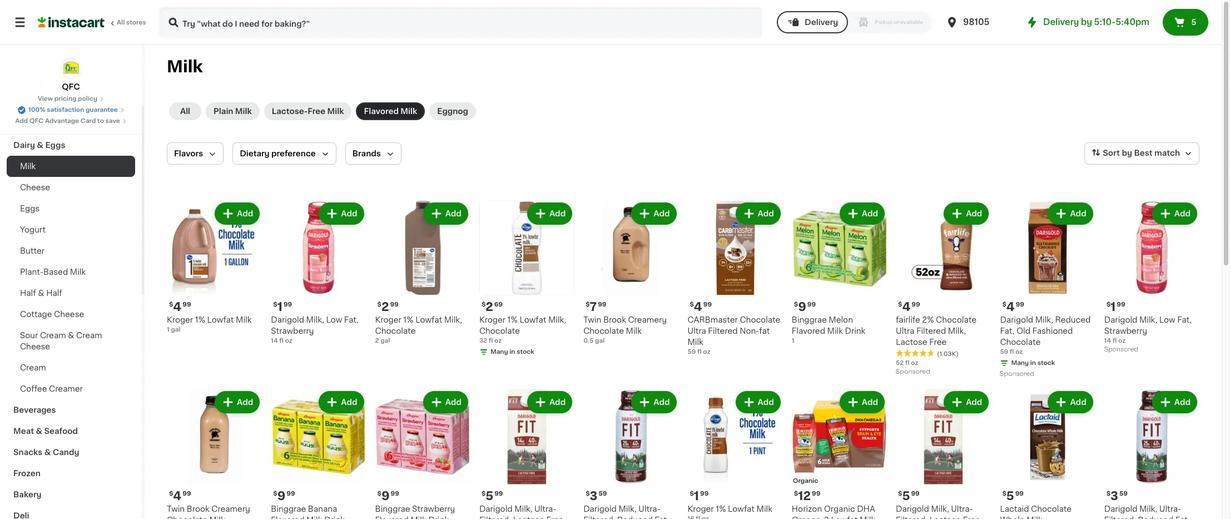 Task type: locate. For each thing, give the bounding box(es) containing it.
0 horizontal spatial organic
[[793, 478, 819, 484]]

milk, inside kroger 1% lowfat milk, chocolate 32 fl oz
[[549, 316, 566, 324]]

cheese down milk link on the left top of the page
[[20, 184, 50, 191]]

lists
[[31, 38, 50, 46]]

2 14 from the left
[[1105, 338, 1112, 344]]

0 horizontal spatial darigold milk, low fat, strawberry 14 fl oz
[[271, 316, 359, 344]]

1 vertical spatial in
[[1031, 360, 1036, 366]]

all left stores
[[117, 19, 125, 26]]

1 vertical spatial twin
[[167, 505, 185, 513]]

& inside sour cream & cream cheese
[[68, 332, 74, 339]]

snacks & candy
[[13, 448, 79, 456]]

flavored inside binggrae melon flavored milk drink 1
[[792, 327, 826, 335]]

★★★★★
[[896, 350, 935, 357], [896, 350, 935, 357]]

59 inside darigold milk, reduced fat, old fashioned chocolate 59 fl oz
[[1001, 349, 1009, 355]]

None search field
[[159, 7, 763, 38]]

cottage cheese
[[20, 310, 84, 318]]

4 ultra- from the left
[[1160, 505, 1182, 513]]

0 horizontal spatial gal
[[171, 327, 181, 333]]

lowfat for kroger 1% lowfat milk
[[728, 505, 755, 513]]

0 horizontal spatial ultra
[[688, 327, 706, 335]]

1 horizontal spatial many in stock
[[1012, 360, 1056, 366]]

all
[[117, 19, 125, 26], [180, 107, 190, 115]]

many in stock down kroger 1% lowfat milk, chocolate 32 fl oz
[[491, 349, 535, 355]]

0 horizontal spatial binggrae
[[271, 505, 306, 513]]

1 vertical spatial many in stock
[[1012, 360, 1056, 366]]

0 horizontal spatial sponsored badge image
[[896, 369, 930, 375]]

$ 12 99
[[794, 490, 821, 502]]

all left plain
[[180, 107, 190, 115]]

stock down darigold milk, reduced fat, old fashioned chocolate 59 fl oz
[[1038, 360, 1056, 366]]

many in stock down darigold milk, reduced fat, old fashioned chocolate 59 fl oz
[[1012, 360, 1056, 366]]

milk inside binggrae melon flavored milk drink 1
[[828, 327, 843, 335]]

cottage
[[20, 310, 52, 318]]

lowfat for kroger 1% lowfat milk, chocolate 2 gal
[[416, 316, 442, 324]]

& left candy
[[44, 448, 51, 456]]

many in stock for 2
[[491, 349, 535, 355]]

kroger for kroger 1% lowfat milk, chocolate 32 fl oz
[[480, 316, 506, 324]]

fat, inside darigold milk, reduced fat, old fashioned chocolate 59 fl oz
[[1001, 327, 1015, 335]]

brook for twin brook creamery chocolate milk 0.5 gal
[[604, 316, 626, 324]]

creamery for twin brook creamery chocolate milk 0.5 gal
[[628, 316, 667, 324]]

4 up darigold milk, reduced fat, old fashioned chocolate 59 fl oz
[[1007, 301, 1015, 313]]

binggrae inside binggrae melon flavored milk drink 1
[[792, 316, 827, 324]]

0 vertical spatial many
[[491, 349, 508, 355]]

organic left dha
[[824, 505, 855, 513]]

1 horizontal spatial free
[[930, 338, 947, 346]]

0 vertical spatial by
[[1082, 18, 1093, 26]]

0 horizontal spatial strawberry
[[271, 327, 314, 335]]

free up preference
[[308, 107, 326, 115]]

meat
[[13, 427, 34, 435]]

0 horizontal spatial stock
[[517, 349, 535, 355]]

0 vertical spatial free
[[308, 107, 326, 115]]

cheese down sour
[[20, 343, 50, 350]]

cheese link
[[7, 177, 135, 198]]

1 vertical spatial creamery
[[212, 505, 250, 513]]

1 horizontal spatial by
[[1122, 149, 1133, 157]]

milk inside binggrae strawberry flavored milk drink
[[411, 516, 427, 519]]

2 horizontal spatial 2
[[486, 301, 493, 313]]

4 up kroger 1% lowfat milk 1 gal
[[173, 301, 182, 313]]

0 vertical spatial stock
[[517, 349, 535, 355]]

ultra inside fairlife 2% chocolate ultra filtered milk, lactose free
[[896, 327, 915, 335]]

bakery
[[13, 491, 42, 498]]

twin inside twin brook creamery chocolate milk 0.5 gal
[[584, 316, 602, 324]]

milk inside kroger 1% lowfat milk 1 gal
[[236, 316, 252, 324]]

twin inside twin brook creamery chocolate milk
[[167, 505, 185, 513]]

brook inside twin brook creamery chocolate milk
[[187, 505, 210, 513]]

binggrae banana flavored milk drink
[[271, 505, 345, 519]]

drink inside binggrae strawberry flavored milk drink
[[429, 516, 449, 519]]

many down kroger 1% lowfat milk, chocolate 32 fl oz
[[491, 349, 508, 355]]

eggs down advantage
[[45, 141, 65, 149]]

fl inside carbmaster chocolate ultra filtered non-fat milk 59 fl oz
[[698, 349, 702, 355]]

0 horizontal spatial low
[[326, 316, 342, 324]]

0 horizontal spatial drink
[[324, 516, 345, 519]]

filtered inside fairlife 2% chocolate ultra filtered milk, lactose free
[[917, 327, 946, 335]]

1 horizontal spatial sponsored badge image
[[1001, 371, 1034, 377]]

chocolate
[[740, 316, 781, 324], [936, 316, 977, 324], [375, 327, 416, 335], [480, 327, 520, 335], [584, 327, 624, 335], [1001, 338, 1041, 346], [1032, 505, 1072, 513], [167, 516, 207, 519]]

sort by
[[1103, 149, 1133, 157]]

cheese
[[20, 184, 50, 191], [54, 310, 84, 318], [20, 343, 50, 350]]

9 up binggrae strawberry flavored milk drink
[[382, 490, 390, 502]]

1 filtered from the left
[[708, 327, 738, 335]]

chocolate inside twin brook creamery chocolate milk 0.5 gal
[[584, 327, 624, 335]]

add inside "link"
[[15, 118, 28, 124]]

2 horizontal spatial gal
[[595, 338, 605, 344]]

milk, inside 'kroger 1% lowfat milk, chocolate 2 gal'
[[444, 316, 462, 324]]

$ 4 99 up old
[[1003, 301, 1025, 313]]

1 darigold milk, low fat, strawberry 14 fl oz from the left
[[271, 316, 359, 344]]

plain
[[214, 107, 233, 115]]

3
[[590, 490, 598, 502], [1111, 490, 1119, 502], [824, 516, 829, 519]]

qfc up view pricing policy link
[[62, 83, 80, 91]]

by inside field
[[1122, 149, 1133, 157]]

1 horizontal spatial strawberry
[[412, 505, 455, 513]]

$ 4 99 for kroger 1% lowfat milk
[[169, 301, 191, 313]]

half
[[20, 289, 36, 297], [46, 289, 62, 297]]

by left '5:10-'
[[1082, 18, 1093, 26]]

& right meat at the bottom left of the page
[[36, 427, 42, 435]]

recipes
[[13, 78, 46, 86]]

organic
[[793, 478, 819, 484], [824, 505, 855, 513]]

all for all stores
[[117, 19, 125, 26]]

lactaid chocolate whole milk
[[1001, 505, 1072, 519]]

milk,
[[306, 316, 324, 324], [444, 316, 462, 324], [549, 316, 566, 324], [1036, 316, 1054, 324], [1140, 316, 1158, 324], [948, 327, 966, 335], [515, 505, 533, 513], [932, 505, 949, 513], [619, 505, 637, 513], [1140, 505, 1158, 513]]

0 horizontal spatial half
[[20, 289, 36, 297]]

2 for $ 2 69
[[486, 301, 493, 313]]

1 horizontal spatial eggs
[[45, 141, 65, 149]]

$ 4 99 up "fairlife"
[[899, 301, 921, 313]]

1% for kroger 1% lowfat milk
[[716, 505, 726, 513]]

half down plant-based milk
[[46, 289, 62, 297]]

1 horizontal spatial all
[[180, 107, 190, 115]]

2 horizontal spatial $ 9 99
[[794, 301, 816, 313]]

gal for 2
[[381, 338, 390, 344]]

milk
[[167, 58, 203, 75], [235, 107, 252, 115], [327, 107, 344, 115], [401, 107, 417, 115], [20, 162, 36, 170], [70, 268, 86, 276], [236, 316, 252, 324], [828, 327, 843, 335], [626, 327, 642, 335], [688, 338, 704, 346], [757, 505, 773, 513], [209, 516, 225, 519], [307, 516, 322, 519], [411, 516, 427, 519], [1027, 516, 1043, 519]]

0 vertical spatial creamery
[[628, 316, 667, 324]]

$ 9 99 up binggrae banana flavored milk drink
[[273, 490, 295, 502]]

4 up twin brook creamery chocolate milk on the bottom left
[[173, 490, 182, 502]]

1%
[[195, 316, 205, 324], [404, 316, 414, 324], [508, 316, 518, 324], [716, 505, 726, 513]]

filtered
[[708, 327, 738, 335], [917, 327, 946, 335]]

1 horizontal spatial qfc
[[62, 83, 80, 91]]

all stores link
[[38, 7, 147, 38]]

1 ultra from the left
[[688, 327, 706, 335]]

1 horizontal spatial many
[[1012, 360, 1029, 366]]

free up (1.03k) in the bottom of the page
[[930, 338, 947, 346]]

0 horizontal spatial $ 9 99
[[273, 490, 295, 502]]

match
[[1155, 149, 1181, 157]]

9 up binggrae melon flavored milk drink 1
[[798, 301, 807, 313]]

4 for carbmaster chocolate ultra filtered non-fat milk
[[694, 301, 703, 313]]

1 horizontal spatial organic
[[824, 505, 855, 513]]

1 horizontal spatial stock
[[1038, 360, 1056, 366]]

carbmaster chocolate ultra filtered non-fat milk 59 fl oz
[[688, 316, 781, 355]]

brook
[[604, 316, 626, 324], [187, 505, 210, 513]]

9 for binggrae strawberry flavored milk drink
[[382, 490, 390, 502]]

$ 4 99 for fairlife 2% chocolate ultra filtered milk, lactose free
[[899, 301, 921, 313]]

kroger inside kroger 1% lowfat milk 1 gal
[[167, 316, 193, 324]]

cream up coffee
[[20, 364, 46, 372]]

$ 4 99 up twin brook creamery chocolate milk on the bottom left
[[169, 490, 191, 502]]

filtered down carbmaster
[[708, 327, 738, 335]]

flavored milk
[[364, 107, 417, 115]]

1 vertical spatial eggs
[[20, 205, 40, 213]]

milk inside binggrae banana flavored milk drink
[[307, 516, 322, 519]]

0 horizontal spatial qfc
[[29, 118, 44, 124]]

1 vertical spatial brook
[[187, 505, 210, 513]]

2 $ 3 59 from the left
[[1107, 490, 1128, 502]]

creamery inside twin brook creamery chocolate milk
[[212, 505, 250, 513]]

1% inside kroger 1% lowfat milk 1 gal
[[195, 316, 205, 324]]

darigold
[[271, 316, 304, 324], [1001, 316, 1034, 324], [1105, 316, 1138, 324], [480, 505, 513, 513], [896, 505, 930, 513], [584, 505, 617, 513], [1105, 505, 1138, 513]]

cheese down half & half link on the left bottom of the page
[[54, 310, 84, 318]]

lowfat inside kroger 1% lowfat milk 1 gal
[[207, 316, 234, 324]]

cream down cottage cheese
[[40, 332, 66, 339]]

flavored inside binggrae banana flavored milk drink
[[271, 516, 305, 519]]

99
[[183, 302, 191, 308], [284, 302, 292, 308], [390, 302, 399, 308], [704, 302, 712, 308], [808, 302, 816, 308], [912, 302, 921, 308], [1016, 302, 1025, 308], [598, 302, 607, 308], [1117, 302, 1126, 308], [183, 490, 191, 497], [287, 490, 295, 497], [391, 490, 399, 497], [495, 490, 503, 497], [700, 490, 709, 497], [812, 490, 821, 497], [912, 490, 920, 497], [1016, 490, 1024, 497]]

dietary
[[240, 150, 270, 157]]

0 horizontal spatial twin
[[167, 505, 185, 513]]

1 horizontal spatial ultra
[[896, 327, 915, 335]]

plain milk link
[[206, 102, 260, 120]]

half & half
[[20, 289, 62, 297]]

twin brook creamery chocolate milk 0.5 gal
[[584, 316, 667, 344]]

lactose-free milk
[[272, 107, 344, 115]]

fl
[[279, 338, 284, 344], [489, 338, 493, 344], [1113, 338, 1117, 344], [698, 349, 702, 355], [1010, 349, 1014, 355], [906, 360, 910, 366]]

binggrae for binggrae banana flavored milk drink
[[271, 505, 306, 513]]

1 14 from the left
[[271, 338, 278, 344]]

product group
[[167, 200, 262, 335], [271, 200, 366, 346], [375, 200, 471, 346], [480, 200, 575, 359], [584, 200, 679, 346], [688, 200, 783, 357], [792, 200, 887, 346], [896, 200, 992, 378], [1001, 200, 1096, 380], [1105, 200, 1200, 356], [167, 389, 262, 519], [271, 389, 366, 519], [375, 389, 471, 519], [480, 389, 575, 519], [584, 389, 679, 519], [688, 389, 783, 519], [792, 389, 887, 519], [896, 389, 992, 519], [1001, 389, 1096, 519], [1105, 389, 1200, 519]]

2 filtered from the left
[[917, 327, 946, 335]]

&
[[37, 141, 43, 149], [38, 289, 44, 297], [68, 332, 74, 339], [36, 427, 42, 435], [44, 448, 51, 456]]

qfc link
[[60, 58, 82, 92]]

creamery inside twin brook creamery chocolate milk 0.5 gal
[[628, 316, 667, 324]]

1 horizontal spatial twin
[[584, 316, 602, 324]]

1 horizontal spatial delivery
[[1044, 18, 1080, 26]]

organic up 12
[[793, 478, 819, 484]]

1 vertical spatial free
[[930, 338, 947, 346]]

beverages
[[13, 406, 56, 414]]

yogurt link
[[7, 219, 135, 240]]

0 horizontal spatial many in stock
[[491, 349, 535, 355]]

0 vertical spatial eggs
[[45, 141, 65, 149]]

1 low from the left
[[326, 316, 342, 324]]

2 down "$ 2 99"
[[375, 338, 379, 344]]

$ inside $ 2 69
[[482, 302, 486, 308]]

flavored inside binggrae strawberry flavored milk drink
[[375, 516, 409, 519]]

$ 4 99 for darigold milk, reduced fat, old fashioned chocolate
[[1003, 301, 1025, 313]]

4 up carbmaster
[[694, 301, 703, 313]]

1 horizontal spatial $ 3 59
[[1107, 490, 1128, 502]]

ultra down "fairlife"
[[896, 327, 915, 335]]

twin
[[584, 316, 602, 324], [167, 505, 185, 513]]

2 up 'kroger 1% lowfat milk, chocolate 2 gal'
[[382, 301, 389, 313]]

32
[[480, 338, 487, 344]]

1 vertical spatial many
[[1012, 360, 1029, 366]]

snacks & candy link
[[7, 442, 135, 463]]

lowfat for kroger 1% lowfat milk, chocolate 32 fl oz
[[520, 316, 547, 324]]

$ 9 99 up binggrae melon flavored milk drink 1
[[794, 301, 816, 313]]

1 horizontal spatial filtered
[[917, 327, 946, 335]]

1 horizontal spatial in
[[1031, 360, 1036, 366]]

0 horizontal spatial 2
[[375, 338, 379, 344]]

flavored
[[364, 107, 399, 115], [792, 327, 826, 335], [271, 516, 305, 519], [375, 516, 409, 519]]

in down kroger 1% lowfat milk, chocolate 32 fl oz
[[510, 349, 515, 355]]

1 vertical spatial cheese
[[54, 310, 84, 318]]

carbmaster
[[688, 316, 738, 324]]

2 left 69
[[486, 301, 493, 313]]

99 inside $ 7 99
[[598, 302, 607, 308]]

1% for kroger 1% lowfat milk, chocolate 2 gal
[[404, 316, 414, 324]]

2 ultra- from the left
[[951, 505, 973, 513]]

0 horizontal spatial by
[[1082, 18, 1093, 26]]

many down old
[[1012, 360, 1029, 366]]

kroger 1% lowfat milk 1 gal
[[167, 316, 252, 333]]

1 vertical spatial qfc
[[29, 118, 44, 124]]

many for 2
[[491, 349, 508, 355]]

pricing
[[54, 96, 76, 102]]

1 horizontal spatial 14
[[1105, 338, 1112, 344]]

sponsored badge image for darigold milk, reduced fat, old fashioned chocolate
[[1001, 371, 1034, 377]]

binggrae inside binggrae strawberry flavored milk drink
[[375, 505, 410, 513]]

2 ultra from the left
[[896, 327, 915, 335]]

0 vertical spatial many in stock
[[491, 349, 535, 355]]

0 horizontal spatial $ 5 99
[[482, 490, 503, 502]]

0 horizontal spatial filtered
[[708, 327, 738, 335]]

0 horizontal spatial free
[[308, 107, 326, 115]]

5:40pm
[[1116, 18, 1150, 26]]

instacart logo image
[[38, 16, 105, 29]]

0 horizontal spatial 14
[[271, 338, 278, 344]]

0 vertical spatial cheese
[[20, 184, 50, 191]]

drink inside binggrae banana flavored milk drink
[[324, 516, 345, 519]]

& for eggs
[[37, 141, 43, 149]]

0 horizontal spatial all
[[117, 19, 125, 26]]

$ 9 99 up binggrae strawberry flavored milk drink
[[378, 490, 399, 502]]

stock
[[517, 349, 535, 355], [1038, 360, 1056, 366]]

1 inside binggrae melon flavored milk drink 1
[[792, 338, 795, 344]]

2
[[382, 301, 389, 313], [486, 301, 493, 313], [375, 338, 379, 344]]

2 vertical spatial cheese
[[20, 343, 50, 350]]

1 ultra- from the left
[[535, 505, 557, 513]]

0 vertical spatial in
[[510, 349, 515, 355]]

2 horizontal spatial binggrae
[[792, 316, 827, 324]]

2 horizontal spatial 9
[[798, 301, 807, 313]]

1 vertical spatial organic
[[824, 505, 855, 513]]

1% inside 'kroger 1% lowfat milk, chocolate 2 gal'
[[404, 316, 414, 324]]

kroger for kroger 1% lowfat milk 1 gal
[[167, 316, 193, 324]]

1 horizontal spatial reduced
[[1056, 316, 1091, 324]]

flavored milk link
[[356, 102, 425, 120]]

$ 9 99 for binggrae strawberry flavored milk drink
[[378, 490, 399, 502]]

milk, inside darigold milk, reduced fat, old fashioned chocolate 59 fl oz
[[1036, 316, 1054, 324]]

0 horizontal spatial $ 3 59
[[586, 490, 607, 502]]

twin for twin brook creamery chocolate milk 0.5 gal
[[584, 316, 602, 324]]

in down darigold milk, reduced fat, old fashioned chocolate 59 fl oz
[[1031, 360, 1036, 366]]

gal inside twin brook creamery chocolate milk 0.5 gal
[[595, 338, 605, 344]]

delivery
[[1044, 18, 1080, 26], [805, 18, 839, 26]]

2 horizontal spatial drink
[[845, 327, 866, 335]]

cottage cheese link
[[7, 304, 135, 325]]

59
[[688, 349, 696, 355], [1001, 349, 1009, 355], [599, 490, 607, 497], [1120, 490, 1128, 497]]

drink for melon
[[845, 327, 866, 335]]

sponsored badge image
[[1105, 346, 1138, 353], [896, 369, 930, 375], [1001, 371, 1034, 377]]

0 horizontal spatial in
[[510, 349, 515, 355]]

eggs up the yogurt
[[20, 205, 40, 213]]

view pricing policy
[[38, 96, 97, 102]]

$ 4 99 up kroger 1% lowfat milk 1 gal
[[169, 301, 191, 313]]

0 horizontal spatial creamery
[[212, 505, 250, 513]]

0 vertical spatial brook
[[604, 316, 626, 324]]

brook inside twin brook creamery chocolate milk 0.5 gal
[[604, 316, 626, 324]]

100% satisfaction guarantee
[[28, 107, 118, 113]]

100%
[[28, 107, 45, 113]]

1 horizontal spatial brook
[[604, 316, 626, 324]]

filtered down 2%
[[917, 327, 946, 335]]

gal inside 'kroger 1% lowfat milk, chocolate 2 gal'
[[381, 338, 390, 344]]

4 for twin brook creamery chocolate milk
[[173, 490, 182, 502]]

$ 4 99 for carbmaster chocolate ultra filtered non-fat milk
[[690, 301, 712, 313]]

1 horizontal spatial low
[[1160, 316, 1176, 324]]

lowfat inside kroger 1% lowfat milk, chocolate 32 fl oz
[[520, 316, 547, 324]]

many
[[491, 349, 508, 355], [1012, 360, 1029, 366]]

half down plant- on the left bottom of page
[[20, 289, 36, 297]]

qfc down 100%
[[29, 118, 44, 124]]

2 darigold milk, ultra- filtered, lactose free from the left
[[896, 505, 991, 519]]

$ 3 59
[[586, 490, 607, 502], [1107, 490, 1128, 502]]

drink inside binggrae melon flavored milk drink 1
[[845, 327, 866, 335]]

many in stock
[[491, 349, 535, 355], [1012, 360, 1056, 366]]

binggrae
[[792, 316, 827, 324], [271, 505, 306, 513], [375, 505, 410, 513]]

1 horizontal spatial binggrae
[[375, 505, 410, 513]]

0 vertical spatial all
[[117, 19, 125, 26]]

1 vertical spatial stock
[[1038, 360, 1056, 366]]

add qfc advantage card to save
[[15, 118, 120, 124]]

lowfat inside 'kroger 1% lowfat milk, chocolate 2 gal'
[[416, 316, 442, 324]]

$ 4 99 up carbmaster
[[690, 301, 712, 313]]

$ 9 99 for binggrae banana flavored milk drink
[[273, 490, 295, 502]]

ultra down carbmaster
[[688, 327, 706, 335]]

binggrae for binggrae melon flavored milk drink 1
[[792, 316, 827, 324]]

delivery for delivery by 5:10-5:40pm
[[1044, 18, 1080, 26]]

by right sort
[[1122, 149, 1133, 157]]

$ inside $ 12 99
[[794, 490, 798, 497]]

milk inside twin brook creamery chocolate milk
[[209, 516, 225, 519]]

stock down kroger 1% lowfat milk, chocolate 32 fl oz
[[517, 349, 535, 355]]

& up cottage
[[38, 289, 44, 297]]

kroger inside kroger 1% lowfat milk, chocolate 32 fl oz
[[480, 316, 506, 324]]

delivery for delivery
[[805, 18, 839, 26]]

1 horizontal spatial drink
[[429, 516, 449, 519]]

kroger for kroger 1% lowfat milk
[[688, 505, 714, 513]]

in
[[510, 349, 515, 355], [1031, 360, 1036, 366]]

view
[[38, 96, 53, 102]]

1 horizontal spatial $ 9 99
[[378, 490, 399, 502]]

add button
[[216, 204, 259, 224], [320, 204, 363, 224], [424, 204, 467, 224], [529, 204, 571, 224], [633, 204, 676, 224], [737, 204, 780, 224], [841, 204, 884, 224], [945, 204, 988, 224], [1050, 204, 1092, 224], [1154, 204, 1197, 224], [216, 392, 259, 412], [320, 392, 363, 412], [424, 392, 467, 412], [529, 392, 571, 412], [633, 392, 676, 412], [737, 392, 780, 412], [841, 392, 884, 412], [945, 392, 988, 412], [1050, 392, 1092, 412], [1154, 392, 1197, 412]]

1% for kroger 1% lowfat milk 1 gal
[[195, 316, 205, 324]]

oz
[[285, 338, 293, 344], [495, 338, 502, 344], [1119, 338, 1126, 344], [703, 349, 711, 355], [1016, 349, 1023, 355], [911, 360, 919, 366]]

drink for banana
[[324, 516, 345, 519]]

cream down cottage cheese link
[[76, 332, 102, 339]]

2 horizontal spatial $ 5 99
[[1003, 490, 1024, 502]]

0 vertical spatial twin
[[584, 316, 602, 324]]

produce link
[[7, 113, 135, 135]]

1 horizontal spatial $ 5 99
[[899, 490, 920, 502]]

butter link
[[7, 240, 135, 261]]

1 horizontal spatial creamery
[[628, 316, 667, 324]]

fairlife 2% chocolate ultra filtered milk, lactose free
[[896, 316, 977, 346]]

kroger inside 'kroger 1% lowfat milk, chocolate 2 gal'
[[375, 316, 402, 324]]

darigold milk, ultra- filtered, reduced fat
[[584, 505, 669, 519], [1105, 505, 1190, 519]]

9 up binggrae banana flavored milk drink
[[277, 490, 286, 502]]

$ inside "$ 2 99"
[[378, 302, 382, 308]]

1 darigold milk, ultra- filtered, reduced fat from the left
[[584, 505, 669, 519]]

1 darigold milk, ultra- filtered, lactose free from the left
[[480, 505, 574, 519]]

1 horizontal spatial darigold milk, ultra- filtered, reduced fat
[[1105, 505, 1190, 519]]

1 horizontal spatial half
[[46, 289, 62, 297]]

5
[[1192, 18, 1197, 26], [486, 490, 494, 502], [903, 490, 910, 502], [1007, 490, 1015, 502]]

4 up "fairlife"
[[903, 301, 911, 313]]

delivery inside button
[[805, 18, 839, 26]]

policy
[[78, 96, 97, 102]]

1 filtered, from the left
[[480, 516, 511, 519]]

old
[[1017, 327, 1031, 335]]

ultra
[[688, 327, 706, 335], [896, 327, 915, 335]]

& right dairy
[[37, 141, 43, 149]]

1% inside kroger 1% lowfat milk, chocolate 32 fl oz
[[508, 316, 518, 324]]

$ 2 99
[[378, 301, 399, 313]]

binggrae inside binggrae banana flavored milk drink
[[271, 505, 306, 513]]

$ 4 99
[[169, 301, 191, 313], [690, 301, 712, 313], [899, 301, 921, 313], [1003, 301, 1025, 313], [169, 490, 191, 502]]

1 vertical spatial by
[[1122, 149, 1133, 157]]

kroger 1% lowfat milk, chocolate 32 fl oz
[[480, 316, 566, 344]]

1 half from the left
[[20, 289, 36, 297]]

0 horizontal spatial darigold milk, ultra- filtered, reduced fat
[[584, 505, 669, 519]]

5 inside 5 button
[[1192, 18, 1197, 26]]

flavored for binggrae strawberry flavored milk drink
[[375, 516, 409, 519]]

0 vertical spatial qfc
[[62, 83, 80, 91]]

gal inside kroger 1% lowfat milk 1 gal
[[171, 327, 181, 333]]

& down cottage cheese link
[[68, 332, 74, 339]]



Task type: vqa. For each thing, say whether or not it's contained in the screenshot.
middle Binggrae
yes



Task type: describe. For each thing, give the bounding box(es) containing it.
in for 2
[[510, 349, 515, 355]]

dietary preference
[[240, 150, 316, 157]]

sour cream & cream cheese
[[20, 332, 102, 350]]

sour cream & cream cheese link
[[7, 325, 135, 357]]

3 inside horizon organic dha omega-3 lowfat mil
[[824, 516, 829, 519]]

candy
[[53, 448, 79, 456]]

& for candy
[[44, 448, 51, 456]]

by for delivery
[[1082, 18, 1093, 26]]

(1.03k)
[[937, 351, 959, 357]]

2 horizontal spatial fat,
[[1178, 316, 1192, 324]]

produce
[[13, 120, 47, 128]]

sponsored badge image for fairlife 2% chocolate ultra filtered milk, lactose free
[[896, 369, 930, 375]]

lowfat inside horizon organic dha omega-3 lowfat mil
[[831, 516, 858, 519]]

bakery link
[[7, 484, 135, 505]]

3 filtered, from the left
[[584, 516, 615, 519]]

98105 button
[[946, 7, 1013, 38]]

dairy
[[13, 141, 35, 149]]

twin brook creamery chocolate milk
[[167, 505, 250, 519]]

5 button
[[1163, 9, 1209, 36]]

fat
[[760, 327, 770, 335]]

52 fl oz
[[896, 360, 919, 366]]

99 inside $ 12 99
[[812, 490, 821, 497]]

0 vertical spatial organic
[[793, 478, 819, 484]]

brands
[[353, 150, 381, 157]]

milk inside lactaid chocolate whole milk
[[1027, 516, 1043, 519]]

butter
[[20, 247, 45, 255]]

darigold inside darigold milk, reduced fat, old fashioned chocolate 59 fl oz
[[1001, 316, 1034, 324]]

flavors button
[[167, 142, 224, 165]]

oz inside kroger 1% lowfat milk, chocolate 32 fl oz
[[495, 338, 502, 344]]

$ 2 69
[[482, 301, 503, 313]]

& for half
[[38, 289, 44, 297]]

seafood
[[44, 427, 78, 435]]

in for 4
[[1031, 360, 1036, 366]]

chocolate inside fairlife 2% chocolate ultra filtered milk, lactose free
[[936, 316, 977, 324]]

coffee creamer
[[20, 385, 83, 393]]

filtered inside carbmaster chocolate ultra filtered non-fat milk 59 fl oz
[[708, 327, 738, 335]]

eggs link
[[7, 198, 135, 219]]

horizon
[[792, 505, 822, 513]]

qfc inside "link"
[[29, 118, 44, 124]]

qfc logo image
[[60, 58, 82, 79]]

oz inside carbmaster chocolate ultra filtered non-fat milk 59 fl oz
[[703, 349, 711, 355]]

kroger for kroger 1% lowfat milk, chocolate 2 gal
[[375, 316, 402, 324]]

lists link
[[7, 31, 135, 53]]

card
[[81, 118, 96, 124]]

2 darigold milk, ultra- filtered, reduced fat from the left
[[1105, 505, 1190, 519]]

2 filtered, from the left
[[896, 516, 928, 519]]

chocolate inside lactaid chocolate whole milk
[[1032, 505, 1072, 513]]

3 $ 5 99 from the left
[[1003, 490, 1024, 502]]

98105
[[964, 18, 990, 26]]

99 inside "$ 2 99"
[[390, 302, 399, 308]]

non-
[[740, 327, 760, 335]]

0 horizontal spatial fat,
[[344, 316, 359, 324]]

delivery button
[[777, 11, 849, 33]]

2 $ 5 99 from the left
[[899, 490, 920, 502]]

2 darigold milk, low fat, strawberry 14 fl oz from the left
[[1105, 316, 1192, 344]]

milk, inside fairlife 2% chocolate ultra filtered milk, lactose free
[[948, 327, 966, 335]]

100% satisfaction guarantee button
[[17, 103, 125, 115]]

brands button
[[345, 142, 402, 165]]

sour
[[20, 332, 38, 339]]

brook for twin brook creamery chocolate milk
[[187, 505, 210, 513]]

fl inside darigold milk, reduced fat, old fashioned chocolate 59 fl oz
[[1010, 349, 1014, 355]]

$ inside $ 7 99
[[586, 302, 590, 308]]

lactaid
[[1001, 505, 1030, 513]]

lactose-
[[272, 107, 308, 115]]

dairy & eggs
[[13, 141, 65, 149]]

5:10-
[[1095, 18, 1116, 26]]

1% for kroger 1% lowfat milk, chocolate 32 fl oz
[[508, 316, 518, 324]]

strawberry inside binggrae strawberry flavored milk drink
[[412, 505, 455, 513]]

by for sort
[[1122, 149, 1133, 157]]

reduced inside darigold milk, reduced fat, old fashioned chocolate 59 fl oz
[[1056, 316, 1091, 324]]

2 horizontal spatial 3
[[1111, 490, 1119, 502]]

milk inside twin brook creamery chocolate milk 0.5 gal
[[626, 327, 642, 335]]

9 for binggrae melon flavored milk drink
[[798, 301, 807, 313]]

milk inside "link"
[[327, 107, 344, 115]]

9 for binggrae banana flavored milk drink
[[277, 490, 286, 502]]

2 low from the left
[[1160, 316, 1176, 324]]

oz inside darigold milk, reduced fat, old fashioned chocolate 59 fl oz
[[1016, 349, 1023, 355]]

binggrae for binggrae strawberry flavored milk drink
[[375, 505, 410, 513]]

delivery by 5:10-5:40pm link
[[1026, 16, 1150, 29]]

free inside "link"
[[308, 107, 326, 115]]

eggnog link
[[430, 102, 476, 120]]

2 for $ 2 99
[[382, 301, 389, 313]]

drink for strawberry
[[429, 516, 449, 519]]

fashioned
[[1033, 327, 1073, 335]]

half & half link
[[7, 283, 135, 304]]

0 horizontal spatial lactose
[[513, 516, 545, 519]]

omega-
[[792, 516, 824, 519]]

binggrae strawberry flavored milk drink
[[375, 505, 455, 519]]

view pricing policy link
[[38, 95, 104, 103]]

2 horizontal spatial $ 1 99
[[1107, 301, 1126, 313]]

59 inside carbmaster chocolate ultra filtered non-fat milk 59 fl oz
[[688, 349, 696, 355]]

2 half from the left
[[46, 289, 62, 297]]

coffee creamer link
[[7, 378, 135, 399]]

cream link
[[7, 357, 135, 378]]

1 $ 5 99 from the left
[[482, 490, 503, 502]]

fl inside kroger 1% lowfat milk, chocolate 32 fl oz
[[489, 338, 493, 344]]

eggnog
[[437, 107, 468, 115]]

3 ultra- from the left
[[639, 505, 661, 513]]

delivery by 5:10-5:40pm
[[1044, 18, 1150, 26]]

frozen
[[13, 470, 40, 477]]

thanksgiving
[[13, 99, 67, 107]]

product group containing 12
[[792, 389, 887, 519]]

save
[[105, 118, 120, 124]]

creamery for twin brook creamery chocolate milk
[[212, 505, 250, 513]]

0 horizontal spatial 3
[[590, 490, 598, 502]]

69
[[494, 302, 503, 308]]

stock for 2
[[517, 349, 535, 355]]

2 inside 'kroger 1% lowfat milk, chocolate 2 gal'
[[375, 338, 379, 344]]

1 inside kroger 1% lowfat milk 1 gal
[[167, 327, 170, 333]]

$ 9 99 for binggrae melon flavored milk drink
[[794, 301, 816, 313]]

twin for twin brook creamery chocolate milk
[[167, 505, 185, 513]]

2%
[[923, 316, 934, 324]]

chocolate inside darigold milk, reduced fat, old fashioned chocolate 59 fl oz
[[1001, 338, 1041, 346]]

4 for fairlife 2% chocolate ultra filtered milk, lactose free
[[903, 301, 911, 313]]

sort
[[1103, 149, 1120, 157]]

0 horizontal spatial eggs
[[20, 205, 40, 213]]

dairy & eggs link
[[7, 135, 135, 156]]

gal for 7
[[595, 338, 605, 344]]

4 filtered, from the left
[[1105, 516, 1136, 519]]

2 horizontal spatial strawberry
[[1105, 327, 1148, 335]]

cheese inside sour cream & cream cheese
[[20, 343, 50, 350]]

advantage
[[45, 118, 79, 124]]

4 for kroger 1% lowfat milk
[[173, 301, 182, 313]]

chocolate inside 'kroger 1% lowfat milk, chocolate 2 gal'
[[375, 327, 416, 335]]

melon
[[829, 316, 853, 324]]

sponsored badge image for darigold milk, low fat, strawberry
[[1105, 346, 1138, 353]]

chocolate inside carbmaster chocolate ultra filtered non-fat milk 59 fl oz
[[740, 316, 781, 324]]

kroger 1% lowfat milk
[[688, 505, 773, 513]]

darigold milk, reduced fat, old fashioned chocolate 59 fl oz
[[1001, 316, 1091, 355]]

0 horizontal spatial $ 1 99
[[273, 301, 292, 313]]

kroger 1% lowfat milk, chocolate 2 gal
[[375, 316, 462, 344]]

flavors
[[174, 150, 203, 157]]

$ 7 99
[[586, 301, 607, 313]]

lowfat for kroger 1% lowfat milk 1 gal
[[207, 316, 234, 324]]

$ 4 99 for twin brook creamery chocolate milk
[[169, 490, 191, 502]]

4 for darigold milk, reduced fat, old fashioned chocolate
[[1007, 301, 1015, 313]]

binggrae melon flavored milk drink 1
[[792, 316, 866, 344]]

lactose inside fairlife 2% chocolate ultra filtered milk, lactose free
[[896, 338, 928, 346]]

plant-
[[20, 268, 43, 276]]

thanksgiving link
[[7, 92, 135, 113]]

whole
[[1001, 516, 1025, 519]]

plant-based milk link
[[7, 261, 135, 283]]

flavored for binggrae banana flavored milk drink
[[271, 516, 305, 519]]

& for seafood
[[36, 427, 42, 435]]

1 $ 3 59 from the left
[[586, 490, 607, 502]]

all link
[[169, 102, 201, 120]]

stock for 4
[[1038, 360, 1056, 366]]

product group containing 7
[[584, 200, 679, 346]]

creamer
[[49, 385, 83, 393]]

organic inside horizon organic dha omega-3 lowfat mil
[[824, 505, 855, 513]]

dha
[[857, 505, 876, 513]]

12
[[798, 490, 811, 502]]

chocolate inside kroger 1% lowfat milk, chocolate 32 fl oz
[[480, 327, 520, 335]]

chocolate inside twin brook creamery chocolate milk
[[167, 516, 207, 519]]

satisfaction
[[47, 107, 84, 113]]

guarantee
[[86, 107, 118, 113]]

best
[[1135, 149, 1153, 157]]

yogurt
[[20, 226, 46, 234]]

based
[[43, 268, 68, 276]]

milk inside carbmaster chocolate ultra filtered non-fat milk 59 fl oz
[[688, 338, 704, 346]]

0 horizontal spatial reduced
[[617, 516, 653, 519]]

2 horizontal spatial reduced
[[1138, 516, 1174, 519]]

service type group
[[777, 11, 932, 33]]

1 horizontal spatial $ 1 99
[[690, 490, 709, 502]]

many in stock for 4
[[1012, 360, 1056, 366]]

ultra inside carbmaster chocolate ultra filtered non-fat milk 59 fl oz
[[688, 327, 706, 335]]

Best match Sort by field
[[1085, 142, 1200, 165]]

2 horizontal spatial lactose
[[930, 516, 961, 519]]

many for 4
[[1012, 360, 1029, 366]]

flavored for binggrae melon flavored milk drink 1
[[792, 327, 826, 335]]

dietary preference button
[[233, 142, 336, 165]]

all for all
[[180, 107, 190, 115]]

Search field
[[160, 8, 762, 37]]

best match
[[1135, 149, 1181, 157]]

free inside fairlife 2% chocolate ultra filtered milk, lactose free
[[930, 338, 947, 346]]



